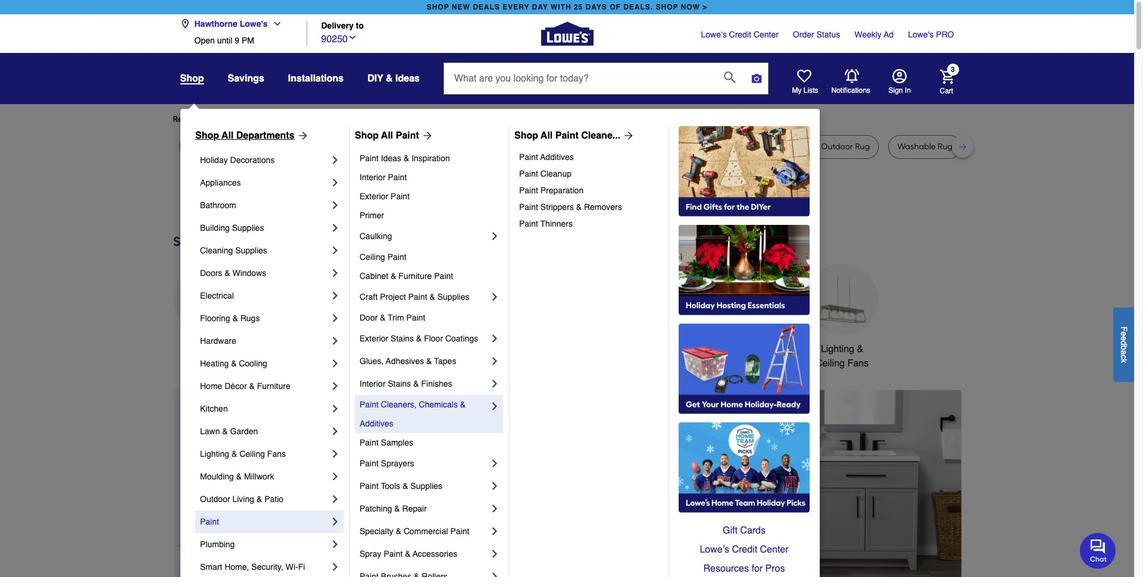 Task type: describe. For each thing, give the bounding box(es) containing it.
cleaning supplies link
[[200, 239, 329, 262]]

installations
[[288, 73, 344, 84]]

ceiling paint
[[360, 253, 407, 262]]

chevron right image for glues, adhesives & tapes
[[489, 356, 501, 367]]

samples
[[381, 438, 414, 448]]

paint link
[[200, 511, 329, 534]]

diy
[[368, 73, 383, 84]]

strippers
[[541, 203, 574, 212]]

smart for smart home
[[725, 344, 751, 355]]

washable rug
[[898, 142, 953, 152]]

paint inside cabinet & furniture paint link
[[434, 272, 453, 281]]

furniture
[[367, 142, 400, 152]]

0 vertical spatial bathroom
[[200, 201, 236, 210]]

allen and roth rug
[[593, 142, 665, 152]]

supplies down cabinet & furniture paint link
[[438, 292, 470, 302]]

lowe's home improvement cart image
[[940, 69, 954, 84]]

& inside 'button'
[[857, 344, 864, 355]]

3 area from the left
[[733, 142, 751, 152]]

glues,
[[360, 357, 384, 366]]

heating
[[200, 359, 229, 369]]

25 days of deals. don't miss deals every day. same-day delivery on in-stock orders placed by 2 p m. image
[[173, 390, 365, 578]]

paint ideas & inspiration
[[360, 154, 450, 163]]

chevron right image for caulking
[[489, 231, 501, 242]]

supplies up cleaning supplies
[[232, 223, 264, 233]]

diy & ideas
[[368, 73, 420, 84]]

chevron right image for patching & repair
[[489, 503, 501, 515]]

ceiling paint link
[[360, 248, 501, 267]]

moulding & millwork
[[200, 472, 274, 482]]

lowe's
[[700, 545, 730, 556]]

lowe's credit center link
[[701, 29, 779, 41]]

cleanup
[[541, 169, 572, 179]]

ceiling inside lighting & ceiling fans 'button'
[[816, 359, 845, 369]]

patio
[[265, 495, 284, 504]]

pros
[[766, 564, 785, 575]]

chevron right image for kitchen
[[329, 403, 341, 415]]

ideas inside button
[[396, 73, 420, 84]]

5 rug from the left
[[550, 142, 565, 152]]

hawthorne lowe's button
[[180, 12, 287, 36]]

3
[[951, 66, 955, 74]]

paint additives
[[519, 152, 574, 162]]

every
[[503, 3, 530, 11]]

paint inside the paint cleaners, chemicals & additives
[[360, 400, 379, 410]]

lighting & ceiling fans inside 'button'
[[816, 344, 869, 369]]

1 rug from the left
[[188, 142, 203, 152]]

flooring & rugs link
[[200, 307, 329, 330]]

chevron right image for appliances
[[329, 177, 341, 189]]

craft project paint & supplies link
[[360, 286, 489, 309]]

credit for lowe's
[[729, 30, 752, 39]]

tools
[[381, 482, 400, 491]]

shop for shop all departments
[[195, 130, 219, 141]]

exterior stains & floor coatings
[[360, 334, 478, 344]]

allen for allen and roth rug
[[593, 142, 611, 152]]

chevron right image for paint sprayers
[[489, 458, 501, 470]]

scroll to item #4 image
[[698, 576, 729, 578]]

9 rug from the left
[[938, 142, 953, 152]]

sign in
[[889, 86, 911, 95]]

interior stains & finishes link
[[360, 373, 489, 395]]

chevron right image for hardware
[[329, 335, 341, 347]]

craft
[[360, 292, 378, 302]]

additives inside the paint cleaners, chemicals & additives
[[360, 419, 394, 429]]

exterior paint link
[[360, 187, 501, 206]]

paint inside 'paint sprayers' link
[[360, 459, 379, 469]]

adhesives
[[386, 357, 424, 366]]

chevron right image for home décor & furniture
[[329, 381, 341, 393]]

lowe's credit center
[[701, 30, 779, 39]]

to
[[356, 21, 364, 31]]

90250 button
[[321, 31, 357, 46]]

lowe's wishes you and your family a happy hanukkah. image
[[173, 190, 962, 220]]

find gifts for the diyer. image
[[679, 126, 810, 217]]

0 horizontal spatial lighting & ceiling fans
[[200, 450, 286, 459]]

shop all paint cleane...
[[515, 130, 621, 141]]

camera image
[[751, 73, 763, 85]]

departments
[[236, 130, 295, 141]]

order
[[793, 30, 815, 39]]

lowe's home improvement account image
[[893, 69, 907, 83]]

accessories
[[413, 550, 458, 559]]

appliances link
[[200, 172, 329, 194]]

paint inside "paint strippers & removers" link
[[519, 203, 538, 212]]

delivery
[[321, 21, 354, 31]]

outdoor
[[821, 142, 853, 152]]

b
[[1120, 346, 1129, 350]]

allen for allen and roth area rug
[[473, 142, 492, 152]]

chevron right image for lighting & ceiling fans
[[329, 448, 341, 460]]

shop button
[[180, 73, 204, 85]]

christmas decorations
[[364, 344, 415, 369]]

paint inside door & trim paint link
[[407, 313, 426, 323]]

millwork
[[244, 472, 274, 482]]

lowe's pro
[[908, 30, 954, 39]]

f e e d b a c k button
[[1114, 308, 1135, 382]]

my lists link
[[792, 69, 819, 95]]

search image
[[724, 71, 736, 83]]

thinners
[[541, 219, 573, 229]]

chevron right image for specialty & commercial paint
[[489, 526, 501, 538]]

1 vertical spatial furniture
[[257, 382, 290, 391]]

& inside the paint cleaners, chemicals & additives
[[460, 400, 466, 410]]

3 rug from the left
[[262, 142, 277, 152]]

hardware
[[200, 337, 236, 346]]

spray paint & accessories
[[360, 550, 458, 559]]

electrical link
[[200, 285, 329, 307]]

1 vertical spatial lighting
[[200, 450, 229, 459]]

interior for interior paint
[[360, 173, 386, 182]]

heating & cooling
[[200, 359, 267, 369]]

appliances button
[[173, 264, 244, 357]]

chevron down image
[[348, 32, 357, 42]]

kitchen faucets
[[446, 344, 515, 355]]

paint inside 'craft project paint & supplies' link
[[408, 292, 427, 302]]

arrow right image for shop all paint cleane...
[[621, 130, 635, 142]]

weekly
[[855, 30, 882, 39]]

1 e from the top
[[1120, 332, 1129, 336]]

allen and roth area rug
[[473, 142, 565, 152]]

paint inside 'shop all paint' link
[[396, 130, 419, 141]]

ceiling inside lighting & ceiling fans link
[[240, 450, 265, 459]]

plumbing link
[[200, 534, 329, 556]]

shop for shop all paint cleane...
[[515, 130, 538, 141]]

indoor outdoor rug
[[795, 142, 870, 152]]

lawn & garden link
[[200, 421, 329, 443]]

4 rug from the left
[[324, 142, 339, 152]]

outdoor living & patio link
[[200, 488, 329, 511]]

smart for smart home, security, wi-fi
[[200, 563, 222, 572]]

and for allen and roth rug
[[613, 142, 629, 152]]

floor
[[424, 334, 443, 344]]

2 shop from the left
[[656, 3, 679, 11]]

cards
[[741, 526, 766, 537]]

cleaning
[[200, 246, 233, 256]]

lighting & ceiling fans button
[[807, 264, 878, 371]]

center for lowe's credit center
[[754, 30, 779, 39]]

lighting inside 'button'
[[821, 344, 855, 355]]

cabinet & furniture paint
[[360, 272, 453, 281]]

recommended searches for you
[[173, 114, 295, 124]]

exterior stains & floor coatings link
[[360, 328, 489, 350]]

chevron right image for lawn & garden
[[329, 426, 341, 438]]

resources for pros
[[704, 564, 785, 575]]

smart home, security, wi-fi
[[200, 563, 305, 572]]

kitchen for kitchen faucets
[[446, 344, 478, 355]]

smart home button
[[716, 264, 788, 357]]

all for shop all paint cleane...
[[541, 130, 553, 141]]

holiday hosting essentials. image
[[679, 225, 810, 316]]

f
[[1120, 327, 1129, 332]]

location image
[[180, 19, 190, 29]]

paint inside exterior paint link
[[391, 192, 410, 201]]

arrow left image
[[395, 494, 407, 506]]

chevron right image for exterior stains & floor coatings
[[489, 333, 501, 345]]

1 area from the left
[[304, 142, 322, 152]]

and for allen and roth area rug
[[494, 142, 509, 152]]

preparation
[[541, 186, 584, 195]]

cabinet
[[360, 272, 388, 281]]

outdoor
[[200, 495, 230, 504]]

project
[[380, 292, 406, 302]]

lowe's inside 'hawthorne lowe's' button
[[240, 19, 268, 29]]

lowe's home improvement logo image
[[541, 7, 594, 60]]

up to 40 percent off select vanities. plus, get free local delivery on select vanities. image
[[384, 390, 962, 578]]

exterior for exterior stains & floor coatings
[[360, 334, 388, 344]]

christmas
[[368, 344, 411, 355]]

interior for interior stains & finishes
[[360, 379, 386, 389]]

paint additives link
[[519, 149, 661, 166]]

bathroom inside button
[[641, 344, 682, 355]]

paint inside 'paint thinners' "link"
[[519, 219, 538, 229]]

all for shop all departments
[[222, 130, 234, 141]]

chevron right image for electrical
[[329, 290, 341, 302]]

rug rug
[[245, 142, 277, 152]]

doors
[[200, 269, 222, 278]]

chevron right image for flooring & rugs
[[329, 313, 341, 325]]

paint cleanup link
[[519, 166, 661, 182]]

cooling
[[239, 359, 267, 369]]

faucets
[[481, 344, 515, 355]]

1 vertical spatial fans
[[267, 450, 286, 459]]

décor
[[225, 382, 247, 391]]

lowe's home team holiday picks. image
[[679, 423, 810, 513]]

supplies up patching & repair link
[[411, 482, 443, 491]]

installations button
[[288, 68, 344, 89]]



Task type: vqa. For each thing, say whether or not it's contained in the screenshot.
the Beverage & Wine Chillers
no



Task type: locate. For each thing, give the bounding box(es) containing it.
1 horizontal spatial arrow right image
[[621, 130, 635, 142]]

1 vertical spatial exterior
[[360, 334, 388, 344]]

d
[[1120, 341, 1129, 346]]

fi
[[298, 563, 305, 572]]

shop all departments link
[[195, 129, 309, 143]]

for left pros
[[752, 564, 763, 575]]

1 horizontal spatial kitchen
[[446, 344, 478, 355]]

open
[[194, 36, 215, 45]]

0 vertical spatial lighting
[[821, 344, 855, 355]]

paint inside interior paint link
[[388, 173, 407, 182]]

arrow right image for shop all departments
[[295, 130, 309, 142]]

Search Query text field
[[444, 63, 715, 94]]

0 horizontal spatial shop
[[195, 130, 219, 141]]

interior up 'exterior paint'
[[360, 173, 386, 182]]

you left more
[[281, 114, 295, 124]]

center for lowe's credit center
[[760, 545, 789, 556]]

2 and from the left
[[613, 142, 629, 152]]

2 all from the left
[[381, 130, 393, 141]]

0 vertical spatial lighting & ceiling fans
[[816, 344, 869, 369]]

0 vertical spatial appliances
[[200, 178, 241, 188]]

supplies
[[232, 223, 264, 233], [235, 246, 267, 256], [438, 292, 470, 302], [411, 482, 443, 491]]

paint down recommended searches for you heading
[[556, 130, 579, 141]]

shop inside shop all departments link
[[195, 130, 219, 141]]

paint inside paint cleanup link
[[519, 169, 538, 179]]

1 vertical spatial credit
[[732, 545, 758, 556]]

0 vertical spatial smart
[[725, 344, 751, 355]]

1 horizontal spatial decorations
[[364, 359, 415, 369]]

decorations for christmas
[[364, 359, 415, 369]]

0 horizontal spatial smart
[[200, 563, 222, 572]]

0 vertical spatial center
[[754, 30, 779, 39]]

open until 9 pm
[[194, 36, 254, 45]]

0 vertical spatial fans
[[848, 359, 869, 369]]

1 horizontal spatial and
[[613, 142, 629, 152]]

0 vertical spatial kitchen
[[446, 344, 478, 355]]

bathroom link
[[200, 194, 329, 217]]

paint inside ceiling paint link
[[388, 253, 407, 262]]

paint down paint cleanup
[[519, 186, 538, 195]]

0 horizontal spatial allen
[[473, 142, 492, 152]]

paint left tools
[[360, 482, 379, 491]]

credit
[[729, 30, 752, 39], [732, 545, 758, 556]]

1 horizontal spatial home
[[753, 344, 779, 355]]

wi-
[[286, 563, 298, 572]]

moulding
[[200, 472, 234, 482]]

days
[[586, 3, 607, 11]]

1 vertical spatial interior
[[360, 379, 386, 389]]

all down the recommended searches for you in the left of the page
[[222, 130, 234, 141]]

get your home holiday-ready. image
[[679, 324, 810, 415]]

2 roth from the left
[[631, 142, 648, 152]]

credit up resources for pros link
[[732, 545, 758, 556]]

interior
[[360, 173, 386, 182], [360, 379, 386, 389]]

primer link
[[360, 206, 501, 225]]

2 horizontal spatial lowe's
[[908, 30, 934, 39]]

0 vertical spatial ceiling
[[360, 253, 385, 262]]

1 shop from the left
[[195, 130, 219, 141]]

paint up cabinet & furniture paint on the top
[[388, 253, 407, 262]]

for up shop all paint
[[375, 114, 385, 124]]

kitchen down coatings
[[446, 344, 478, 355]]

1 horizontal spatial roth
[[631, 142, 648, 152]]

e up d
[[1120, 332, 1129, 336]]

shop new deals every day with 25 days of deals. shop now >
[[427, 3, 708, 11]]

finishes
[[421, 379, 452, 389]]

kitchen up lawn
[[200, 404, 228, 414]]

paint samples
[[360, 438, 414, 448]]

home décor & furniture
[[200, 382, 290, 391]]

shop 25 days of deals by category image
[[173, 232, 962, 252]]

0 horizontal spatial additives
[[360, 419, 394, 429]]

shop for shop all paint
[[355, 130, 379, 141]]

2 horizontal spatial all
[[541, 130, 553, 141]]

chevron right image for paint cleaners, chemicals & additives
[[489, 401, 501, 413]]

lowe's up pm
[[240, 19, 268, 29]]

paint up accessories
[[451, 527, 470, 537]]

chevron right image for craft project paint & supplies
[[489, 291, 501, 303]]

paint down paint additives
[[519, 169, 538, 179]]

exterior up the christmas
[[360, 334, 388, 344]]

for for suggestions
[[375, 114, 385, 124]]

allen right desk
[[473, 142, 492, 152]]

order status
[[793, 30, 841, 39]]

2 interior from the top
[[360, 379, 386, 389]]

savings
[[228, 73, 264, 84]]

lowe's left pro
[[908, 30, 934, 39]]

ideas right diy at the left of the page
[[396, 73, 420, 84]]

cabinet & furniture paint link
[[360, 267, 501, 286]]

& inside "link"
[[236, 472, 242, 482]]

decorations for holiday
[[230, 155, 275, 165]]

lowe's down >
[[701, 30, 727, 39]]

1 all from the left
[[222, 130, 234, 141]]

1 horizontal spatial lighting
[[821, 344, 855, 355]]

1 horizontal spatial for
[[375, 114, 385, 124]]

chevron right image for paint
[[329, 516, 341, 528]]

interior paint link
[[360, 168, 501, 187]]

decorations inside button
[[364, 359, 415, 369]]

paint inside specialty & commercial paint link
[[451, 527, 470, 537]]

paint left 'thinners'
[[519, 219, 538, 229]]

doors & windows link
[[200, 262, 329, 285]]

for for searches
[[269, 114, 280, 124]]

1 horizontal spatial you
[[387, 114, 401, 124]]

you for recommended searches for you
[[281, 114, 295, 124]]

1 shop from the left
[[427, 3, 449, 11]]

paint down ceiling paint link at the left of page
[[434, 272, 453, 281]]

suggestions
[[326, 114, 373, 124]]

paint up "paint ideas & inspiration" at the left top of page
[[396, 130, 419, 141]]

you up 'shop all paint' link
[[387, 114, 401, 124]]

1 vertical spatial home
[[200, 382, 222, 391]]

0 horizontal spatial roth
[[511, 142, 529, 152]]

0 vertical spatial home
[[753, 344, 779, 355]]

smart inside button
[[725, 344, 751, 355]]

1 vertical spatial ideas
[[381, 154, 401, 163]]

1 and from the left
[[494, 142, 509, 152]]

>
[[703, 3, 708, 11]]

shop left now at right
[[656, 3, 679, 11]]

paint down the interior paint
[[391, 192, 410, 201]]

caulking link
[[360, 225, 489, 248]]

arrow right image inside shop all paint cleane... link
[[621, 130, 635, 142]]

& inside button
[[386, 73, 393, 84]]

kitchen inside button
[[446, 344, 478, 355]]

1 vertical spatial smart
[[200, 563, 222, 572]]

paint inside paint samples link
[[360, 438, 379, 448]]

heating & cooling link
[[200, 353, 329, 375]]

roth up paint cleanup link
[[631, 142, 648, 152]]

1 vertical spatial ceiling
[[816, 359, 845, 369]]

hawthorne
[[194, 19, 238, 29]]

all up furniture
[[381, 130, 393, 141]]

None search field
[[444, 63, 769, 106]]

additives up paint samples
[[360, 419, 394, 429]]

2 horizontal spatial ceiling
[[816, 359, 845, 369]]

stains up cleaners,
[[388, 379, 411, 389]]

hawthorne lowe's
[[194, 19, 268, 29]]

chevron right image for bathroom
[[329, 200, 341, 211]]

1 horizontal spatial furniture
[[399, 272, 432, 281]]

0 vertical spatial stains
[[391, 334, 414, 344]]

1 vertical spatial decorations
[[364, 359, 415, 369]]

paint preparation link
[[519, 182, 661, 199]]

0 horizontal spatial home
[[200, 382, 222, 391]]

paint inside shop all paint cleane... link
[[556, 130, 579, 141]]

washable for washable rug
[[898, 142, 936, 152]]

lowe's home improvement notification center image
[[845, 69, 859, 83]]

0 horizontal spatial arrow right image
[[295, 130, 309, 142]]

center up pros
[[760, 545, 789, 556]]

appliances down holiday
[[200, 178, 241, 188]]

0 vertical spatial decorations
[[230, 155, 275, 165]]

lowe's inside lowe's credit center link
[[701, 30, 727, 39]]

1 horizontal spatial lighting & ceiling fans
[[816, 344, 869, 369]]

shop
[[195, 130, 219, 141], [355, 130, 379, 141], [515, 130, 538, 141]]

all
[[222, 130, 234, 141], [381, 130, 393, 141], [541, 130, 553, 141]]

furniture down heating & cooling link
[[257, 382, 290, 391]]

1 vertical spatial bathroom
[[641, 344, 682, 355]]

rug
[[188, 142, 203, 152], [245, 142, 260, 152], [262, 142, 277, 152], [324, 142, 339, 152], [550, 142, 565, 152], [650, 142, 665, 152], [753, 142, 767, 152], [855, 142, 870, 152], [938, 142, 953, 152]]

supplies up windows
[[235, 246, 267, 256]]

1 horizontal spatial allen
[[593, 142, 611, 152]]

0 horizontal spatial fans
[[267, 450, 286, 459]]

allen down cleane...
[[593, 142, 611, 152]]

0 horizontal spatial ceiling
[[240, 450, 265, 459]]

exterior
[[360, 192, 388, 201], [360, 334, 388, 344]]

0 horizontal spatial lowe's
[[240, 19, 268, 29]]

1 vertical spatial appliances
[[185, 344, 232, 355]]

arrow right image inside shop all departments link
[[295, 130, 309, 142]]

paint down furniture
[[360, 154, 379, 163]]

kitchen faucets button
[[445, 264, 516, 357]]

2 horizontal spatial for
[[752, 564, 763, 575]]

0 horizontal spatial and
[[494, 142, 509, 152]]

chevron right image for cleaning supplies
[[329, 245, 341, 257]]

paint down outdoor
[[200, 518, 219, 527]]

1 roth from the left
[[511, 142, 529, 152]]

2 washable from the left
[[898, 142, 936, 152]]

holiday decorations link
[[200, 149, 329, 172]]

shop up allen and roth area rug on the top left of the page
[[515, 130, 538, 141]]

exterior up primer
[[360, 192, 388, 201]]

paint ideas & inspiration link
[[360, 149, 501, 168]]

1 horizontal spatial fans
[[848, 359, 869, 369]]

e up b
[[1120, 336, 1129, 341]]

fans inside 'button'
[[848, 359, 869, 369]]

2 exterior from the top
[[360, 334, 388, 344]]

chevron right image for heating & cooling
[[329, 358, 341, 370]]

lists
[[804, 86, 819, 95]]

8 rug from the left
[[855, 142, 870, 152]]

ideas down furniture
[[381, 154, 401, 163]]

0 horizontal spatial bathroom
[[200, 201, 236, 210]]

chevron right image for moulding & millwork
[[329, 471, 341, 483]]

more
[[305, 114, 324, 124]]

for up departments
[[269, 114, 280, 124]]

paint inside paint preparation link
[[519, 186, 538, 195]]

0 horizontal spatial decorations
[[230, 155, 275, 165]]

2 horizontal spatial arrow right image
[[940, 494, 951, 506]]

roth for area
[[511, 142, 529, 152]]

kitchen for kitchen
[[200, 404, 228, 414]]

paint right spray
[[384, 550, 403, 559]]

paint inside paint additives link
[[519, 152, 538, 162]]

specialty & commercial paint
[[360, 527, 470, 537]]

2 allen from the left
[[593, 142, 611, 152]]

chevron right image
[[329, 154, 341, 166], [329, 177, 341, 189], [329, 200, 341, 211], [329, 222, 341, 234], [329, 245, 341, 257], [329, 313, 341, 325], [489, 356, 501, 367], [329, 381, 341, 393], [489, 401, 501, 413], [489, 458, 501, 470], [329, 471, 341, 483], [329, 494, 341, 506], [329, 516, 341, 528], [489, 526, 501, 538], [329, 539, 341, 551], [489, 549, 501, 560], [329, 562, 341, 574]]

paint sprayers link
[[360, 453, 489, 475]]

status
[[817, 30, 841, 39]]

0 horizontal spatial area
[[304, 142, 322, 152]]

paint down paint samples
[[360, 459, 379, 469]]

appliances inside button
[[185, 344, 232, 355]]

chevron right image for spray paint & accessories
[[489, 549, 501, 560]]

primer
[[360, 211, 384, 220]]

weekly ad
[[855, 30, 894, 39]]

all up paint additives
[[541, 130, 553, 141]]

arrow right image
[[419, 130, 434, 142]]

chevron right image
[[489, 231, 501, 242], [329, 267, 341, 279], [329, 290, 341, 302], [489, 291, 501, 303], [489, 333, 501, 345], [329, 335, 341, 347], [329, 358, 341, 370], [489, 378, 501, 390], [329, 403, 341, 415], [329, 426, 341, 438], [329, 448, 341, 460], [489, 481, 501, 493], [489, 503, 501, 515], [489, 571, 501, 578]]

pm
[[242, 36, 254, 45]]

paint samples link
[[360, 434, 501, 453]]

90250
[[321, 34, 348, 44]]

furniture up craft project paint & supplies
[[399, 272, 432, 281]]

0 horizontal spatial kitchen
[[200, 404, 228, 414]]

0 horizontal spatial all
[[222, 130, 234, 141]]

shop left new
[[427, 3, 449, 11]]

1 allen from the left
[[473, 142, 492, 152]]

0 vertical spatial interior
[[360, 173, 386, 182]]

shop all departments
[[195, 130, 295, 141]]

0 vertical spatial exterior
[[360, 192, 388, 201]]

paint right trim
[[407, 313, 426, 323]]

sprayers
[[381, 459, 414, 469]]

credit up "search" icon
[[729, 30, 752, 39]]

lowe's
[[240, 19, 268, 29], [701, 30, 727, 39], [908, 30, 934, 39]]

1 horizontal spatial shop
[[656, 3, 679, 11]]

additives inside paint additives link
[[540, 152, 574, 162]]

stains for interior
[[388, 379, 411, 389]]

paint inside paint link
[[200, 518, 219, 527]]

paint inside paint tools & supplies link
[[360, 482, 379, 491]]

shop down more suggestions for you link
[[355, 130, 379, 141]]

diy & ideas button
[[368, 68, 420, 89]]

chevron right image for paint tools & supplies
[[489, 481, 501, 493]]

chevron right image for outdoor living & patio
[[329, 494, 341, 506]]

repair
[[402, 504, 427, 514]]

resources
[[704, 564, 749, 575]]

outdoor living & patio
[[200, 495, 284, 504]]

chevron right image for smart home, security, wi-fi
[[329, 562, 341, 574]]

1 horizontal spatial smart
[[725, 344, 751, 355]]

chevron right image for interior stains & finishes
[[489, 378, 501, 390]]

recommended searches for you heading
[[173, 114, 962, 126]]

home inside button
[[753, 344, 779, 355]]

roth for rug
[[631, 142, 648, 152]]

1 vertical spatial additives
[[360, 419, 394, 429]]

paint inside spray paint & accessories link
[[384, 550, 403, 559]]

shop up 5x8
[[195, 130, 219, 141]]

2 you from the left
[[387, 114, 401, 124]]

2 vertical spatial ceiling
[[240, 450, 265, 459]]

2 e from the top
[[1120, 336, 1129, 341]]

smart home
[[725, 344, 779, 355]]

7 rug from the left
[[753, 142, 767, 152]]

2 rug from the left
[[245, 142, 260, 152]]

0 vertical spatial additives
[[540, 152, 574, 162]]

ceiling inside ceiling paint link
[[360, 253, 385, 262]]

1 horizontal spatial lowe's
[[701, 30, 727, 39]]

paint thinners link
[[519, 216, 661, 232]]

a
[[1120, 350, 1129, 355]]

lowe's for lowe's pro
[[908, 30, 934, 39]]

my
[[792, 86, 802, 95]]

area
[[304, 142, 322, 152], [531, 142, 548, 152], [733, 142, 751, 152]]

decorations down the christmas
[[364, 359, 415, 369]]

0 horizontal spatial you
[[281, 114, 295, 124]]

shop inside 'shop all paint' link
[[355, 130, 379, 141]]

exterior paint
[[360, 192, 410, 201]]

1 horizontal spatial ceiling
[[360, 253, 385, 262]]

0 vertical spatial furniture
[[399, 272, 432, 281]]

1 horizontal spatial washable
[[898, 142, 936, 152]]

washable for washable area rug
[[692, 142, 731, 152]]

paint cleaners, chemicals & additives link
[[360, 395, 489, 434]]

decorations down rug rug
[[230, 155, 275, 165]]

1 horizontal spatial bathroom
[[641, 344, 682, 355]]

gift
[[723, 526, 738, 537]]

ad
[[884, 30, 894, 39]]

sign
[[889, 86, 903, 95]]

lowe's inside lowe's pro link
[[908, 30, 934, 39]]

0 vertical spatial ideas
[[396, 73, 420, 84]]

paint sprayers
[[360, 459, 414, 469]]

kitchen link
[[200, 398, 329, 421]]

1 exterior from the top
[[360, 192, 388, 201]]

paint down cabinet & furniture paint on the top
[[408, 292, 427, 302]]

2 shop from the left
[[355, 130, 379, 141]]

chevron right image for holiday decorations
[[329, 154, 341, 166]]

garden
[[230, 427, 258, 437]]

k
[[1120, 359, 1129, 363]]

you for more suggestions for you
[[387, 114, 401, 124]]

paint up the paint thinners
[[519, 203, 538, 212]]

0 horizontal spatial furniture
[[257, 382, 290, 391]]

washable
[[692, 142, 731, 152], [898, 142, 936, 152]]

1 interior from the top
[[360, 173, 386, 182]]

shop inside shop all paint cleane... link
[[515, 130, 538, 141]]

more suggestions for you
[[305, 114, 401, 124]]

lowe's for lowe's credit center
[[701, 30, 727, 39]]

chevron right image for doors & windows
[[329, 267, 341, 279]]

1 vertical spatial lighting & ceiling fans
[[200, 450, 286, 459]]

lowe's home improvement lists image
[[797, 69, 812, 83]]

0 horizontal spatial for
[[269, 114, 280, 124]]

additives up cleanup
[[540, 152, 574, 162]]

1 washable from the left
[[692, 142, 731, 152]]

interior down glues,
[[360, 379, 386, 389]]

credit for lowe's
[[732, 545, 758, 556]]

2 area from the left
[[531, 142, 548, 152]]

paint left cleaners,
[[360, 400, 379, 410]]

0 vertical spatial credit
[[729, 30, 752, 39]]

stains up the christmas
[[391, 334, 414, 344]]

0 horizontal spatial lighting
[[200, 450, 229, 459]]

center left order at the top of the page
[[754, 30, 779, 39]]

1 horizontal spatial all
[[381, 130, 393, 141]]

1 horizontal spatial area
[[531, 142, 548, 152]]

inspiration
[[412, 154, 450, 163]]

order status link
[[793, 29, 841, 41]]

6 rug from the left
[[650, 142, 665, 152]]

trim
[[388, 313, 404, 323]]

1 vertical spatial center
[[760, 545, 789, 556]]

0 horizontal spatial washable
[[692, 142, 731, 152]]

chevron right image for plumbing
[[329, 539, 341, 551]]

all for shop all paint
[[381, 130, 393, 141]]

roth up paint additives
[[511, 142, 529, 152]]

paint up paint sprayers
[[360, 438, 379, 448]]

1 vertical spatial stains
[[388, 379, 411, 389]]

area rug
[[304, 142, 339, 152]]

1 you from the left
[[281, 114, 295, 124]]

appliances up "heating"
[[185, 344, 232, 355]]

3 all from the left
[[541, 130, 553, 141]]

1 horizontal spatial shop
[[355, 130, 379, 141]]

1 horizontal spatial additives
[[540, 152, 574, 162]]

indoor
[[795, 142, 819, 152]]

arrow right image
[[295, 130, 309, 142], [621, 130, 635, 142], [940, 494, 951, 506]]

chevron right image for building supplies
[[329, 222, 341, 234]]

2 horizontal spatial shop
[[515, 130, 538, 141]]

cart
[[940, 87, 954, 95]]

2 horizontal spatial area
[[733, 142, 751, 152]]

stains for exterior
[[391, 334, 414, 344]]

paint down "paint ideas & inspiration" at the left top of page
[[388, 173, 407, 182]]

center
[[754, 30, 779, 39], [760, 545, 789, 556]]

chat invite button image
[[1080, 533, 1117, 569]]

paint inside the paint ideas & inspiration link
[[360, 154, 379, 163]]

tapes
[[434, 357, 456, 366]]

1 vertical spatial kitchen
[[200, 404, 228, 414]]

interior stains & finishes
[[360, 379, 452, 389]]

0 horizontal spatial shop
[[427, 3, 449, 11]]

exterior for exterior paint
[[360, 192, 388, 201]]

you inside more suggestions for you link
[[387, 114, 401, 124]]

doors & windows
[[200, 269, 266, 278]]

paint preparation
[[519, 186, 584, 195]]

paint down allen and roth area rug on the top left of the page
[[519, 152, 538, 162]]

pro
[[936, 30, 954, 39]]

chevron down image
[[268, 19, 282, 29]]

lighting & ceiling fans link
[[200, 443, 329, 466]]

3 shop from the left
[[515, 130, 538, 141]]



